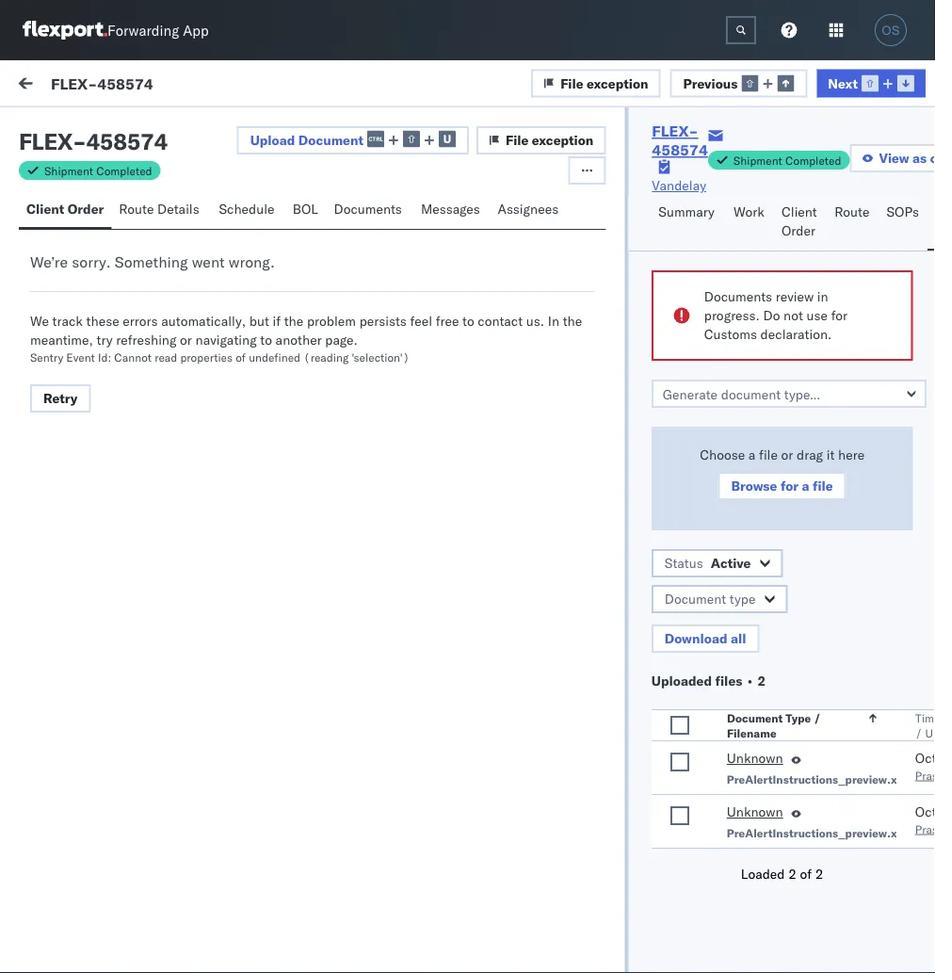 Task type: describe. For each thing, give the bounding box(es) containing it.
type
[[785, 711, 811, 725]]

previous button
[[670, 69, 808, 97]]

documents button
[[326, 192, 413, 229]]

it
[[826, 447, 834, 463]]

'selection')
[[352, 350, 410, 364]]

2 unknown from the top
[[727, 804, 783, 820]]

∙
[[745, 673, 754, 689]]

status
[[664, 555, 703, 571]]

loaded 2 of 2
[[741, 866, 823, 882]]

dec 20, 2026, 12:36 am pst
[[319, 222, 498, 238]]

1 the from the left
[[284, 313, 304, 329]]

related
[[720, 163, 759, 178]]

flex-458574
[[51, 74, 153, 93]]

upload
[[250, 132, 295, 148]]

we're
[[30, 252, 68, 271]]

something
[[115, 252, 188, 271]]

here
[[838, 447, 864, 463]]

document for document type
[[664, 591, 726, 607]]

choose a file or drag it here
[[700, 447, 864, 463]]

for inside documents review in progress. do not use for customs declaration.
[[831, 307, 847, 324]]

cannot
[[114, 350, 152, 364]]

messages button
[[413, 192, 490, 229]]

2 vertical spatial message
[[58, 163, 104, 178]]

1 oct from the top
[[915, 750, 935, 766]]

choose
[[700, 447, 745, 463]]

3 jason- from the top
[[91, 384, 133, 401]]

but
[[249, 313, 269, 329]]

1 horizontal spatial shipment
[[734, 153, 783, 167]]

0 horizontal spatial completed
[[96, 163, 152, 178]]

refreshing
[[116, 332, 177, 348]]

3 zhao from the top
[[162, 384, 191, 401]]

another
[[276, 332, 322, 348]]

20, for dec 20, 2026, 12:35 am pst
[[346, 312, 367, 328]]

os button
[[869, 8, 913, 52]]

download all button
[[651, 625, 759, 653]]

0 horizontal spatial shipment
[[44, 163, 93, 178]]

2 oct from the top
[[915, 804, 935, 820]]

route for route
[[835, 203, 870, 220]]

messages
[[421, 201, 480, 217]]

download all
[[664, 630, 746, 647]]

external (0)
[[30, 120, 108, 136]]

my work
[[19, 73, 103, 98]]

browse for a file button
[[718, 472, 846, 500]]

2 unknown link from the top
[[727, 803, 783, 825]]

app
[[183, 21, 209, 39]]

these
[[86, 313, 119, 329]]

assignees button
[[490, 192, 570, 229]]

read
[[155, 350, 177, 364]]

document type button
[[651, 585, 787, 613]]

message list
[[219, 120, 301, 136]]

documents for documents review in progress. do not use for customs declaration.
[[704, 288, 772, 305]]

0 vertical spatial -
[[73, 127, 86, 155]]

next button
[[817, 69, 926, 97]]

all
[[731, 630, 746, 647]]

message for message list
[[219, 120, 274, 136]]

document type / filename
[[727, 711, 820, 740]]

flex- 458574 link
[[652, 122, 708, 159]]

not
[[783, 307, 803, 324]]

1 j from the top
[[64, 206, 68, 218]]

0 horizontal spatial shipment completed
[[44, 163, 152, 178]]

1 horizontal spatial shipment completed
[[734, 153, 842, 167]]

status active
[[664, 555, 751, 571]]

12:36
[[410, 222, 447, 238]]

2 z from the top
[[68, 386, 73, 398]]

2 prealertinstructions_preview.xlsx from the top
[[727, 826, 912, 840]]

drag
[[796, 447, 823, 463]]

dec for dec 20, 2026, 12:35 am pst
[[319, 312, 343, 328]]

filename
[[727, 726, 776, 740]]

work
[[734, 203, 765, 220]]

0 vertical spatial to
[[463, 313, 475, 329]]

1 unknown link from the top
[[727, 749, 783, 771]]

1 horizontal spatial or
[[781, 447, 793, 463]]

2 the from the left
[[563, 313, 582, 329]]

message button
[[132, 60, 227, 111]]

2 j from the top
[[64, 386, 68, 398]]

0 vertical spatial file exception
[[561, 75, 649, 91]]

we're sorry. something went wrong.
[[30, 252, 275, 271]]

documents review in progress. do not use for customs declaration.
[[704, 288, 847, 342]]

2 j z from the top
[[64, 386, 73, 398]]

resize handle column header for message
[[288, 157, 311, 973]]

properties
[[180, 350, 233, 364]]

schedule button
[[211, 192, 285, 229]]

0 vertical spatial exception
[[587, 75, 649, 91]]

view
[[879, 150, 910, 166]]

message list button
[[211, 111, 308, 148]]

event
[[66, 350, 95, 364]]

test for dec 20, 2026, 12:35 am pst
[[133, 294, 158, 310]]

sops
[[887, 203, 919, 220]]

0 vertical spatial file
[[561, 75, 584, 91]]

/
[[813, 711, 820, 725]]

client for rightmost client order button
[[782, 203, 817, 220]]

0 horizontal spatial client order button
[[19, 192, 111, 229]]

test for dec 20, 2026, 12:36 am pst
[[133, 204, 158, 220]]

0 vertical spatial a
[[748, 447, 755, 463]]

vandelay
[[652, 177, 707, 194]]

use
[[806, 307, 828, 324]]

type
[[729, 591, 755, 607]]

work button
[[726, 195, 774, 251]]

1 prealertinstructions_preview.xlsx from the top
[[727, 772, 912, 786]]

external
[[30, 120, 80, 136]]

2 for ∙
[[757, 673, 766, 689]]

1 vertical spatial of
[[800, 866, 812, 882]]

we
[[30, 313, 49, 329]]

vandelay link
[[652, 176, 707, 195]]

work for my
[[54, 73, 103, 98]]

0 horizontal spatial to
[[260, 332, 272, 348]]

document type
[[664, 591, 755, 607]]

(reading
[[304, 350, 349, 364]]

in
[[548, 313, 560, 329]]

os
[[882, 23, 900, 37]]

for inside button
[[780, 478, 798, 494]]

document for document type / filename
[[727, 711, 782, 725]]

progress.
[[704, 307, 760, 324]]

upload document
[[250, 132, 364, 148]]

1 j z from the top
[[64, 206, 73, 218]]

schedule
[[219, 201, 275, 217]]

am for 12:35
[[451, 312, 471, 328]]

related work item/shipment
[[720, 163, 867, 178]]

route details button
[[111, 192, 211, 229]]

problem
[[307, 313, 356, 329]]

went
[[192, 252, 225, 271]]

we track these errors automatically, but if the problem persists feel free to contact us. in the meantime, try refreshing or navigating to another page. sentry event id: cannot read properties of undefined (reading 'selection')
[[30, 313, 582, 364]]

internal (0) button
[[119, 111, 211, 148]]

retry
[[43, 390, 78, 406]]

2 oct pras from the top
[[915, 804, 935, 836]]

of inside 'we track these errors automatically, but if the problem persists feel free to contact us. in the meantime, try refreshing or navigating to another page. sentry event id: cannot read properties of undefined (reading 'selection')'
[[236, 350, 246, 364]]

bol
[[293, 201, 318, 217]]

2 resize handle column header from the left
[[488, 157, 511, 973]]

20, for dec 20, 2026, 12:36 am pst
[[346, 222, 367, 238]]

as
[[913, 150, 927, 166]]

2 for of
[[815, 866, 823, 882]]

item/shipment
[[789, 163, 867, 178]]

upload document button
[[237, 126, 469, 154]]

(0) for external (0)
[[83, 120, 108, 136]]



Task type: locate. For each thing, give the bounding box(es) containing it.
j down event
[[64, 386, 68, 398]]

0 horizontal spatial documents
[[334, 201, 402, 217]]

or inside 'we track these errors automatically, but if the problem persists feel free to contact us. in the meantime, try refreshing or navigating to another page. sentry event id: cannot read properties of undefined (reading 'selection')'
[[180, 332, 192, 348]]

1 2026, from the top
[[370, 222, 407, 238]]

files
[[715, 673, 742, 689]]

0 horizontal spatial of
[[236, 350, 246, 364]]

20,
[[346, 222, 367, 238], [346, 312, 367, 328]]

zhao up automatically,
[[162, 294, 191, 310]]

0 vertical spatial file
[[759, 447, 778, 463]]

am down messages
[[451, 222, 471, 238]]

file
[[759, 447, 778, 463], [812, 478, 833, 494]]

0 horizontal spatial document
[[298, 132, 364, 148]]

dec for dec 20, 2026, 12:36 am pst
[[319, 222, 343, 238]]

am right 12:35
[[451, 312, 471, 328]]

Generate document type... text field
[[651, 380, 926, 408]]

prealertinstructions_preview.xlsx
[[727, 772, 912, 786], [727, 826, 912, 840]]

unknown down "filename"
[[727, 750, 783, 766]]

1 horizontal spatial order
[[782, 222, 816, 239]]

0 vertical spatial message
[[140, 77, 195, 94]]

3 jason-test zhao from the top
[[91, 384, 191, 401]]

view as c button
[[850, 144, 935, 172]]

1 oct pras from the top
[[915, 750, 935, 782]]

client for the left client order button
[[26, 201, 64, 217]]

test up 'errors'
[[133, 294, 158, 310]]

unknown link
[[727, 749, 783, 771], [727, 803, 783, 825]]

loaded
[[741, 866, 785, 882]]

client order for the left client order button
[[26, 201, 104, 217]]

0 vertical spatial of
[[236, 350, 246, 364]]

internal
[[126, 120, 172, 136]]

0 vertical spatial pst
[[475, 222, 498, 238]]

documents up dec 20, 2026, 12:36 am pst
[[334, 201, 402, 217]]

1 horizontal spatial message
[[140, 77, 195, 94]]

1 vertical spatial zhao
[[162, 294, 191, 310]]

flex- 458574
[[652, 122, 708, 159], [719, 222, 807, 238], [719, 312, 807, 328], [719, 402, 807, 418], [719, 492, 807, 508], [719, 582, 807, 598], [719, 672, 807, 688], [719, 762, 807, 778], [719, 852, 807, 868]]

sops button
[[879, 195, 928, 251]]

message up internal (0)
[[140, 77, 195, 94]]

1 horizontal spatial client order
[[782, 203, 817, 239]]

pst down messages
[[475, 222, 498, 238]]

documents up progress.
[[704, 288, 772, 305]]

2026, for 12:36
[[370, 222, 407, 238]]

1 vertical spatial unknown link
[[727, 803, 783, 825]]

None checkbox
[[670, 716, 689, 735], [670, 753, 689, 771], [670, 806, 689, 825], [670, 716, 689, 735], [670, 753, 689, 771], [670, 806, 689, 825]]

shipment completed up work
[[734, 153, 842, 167]]

(0) inside button
[[83, 120, 108, 136]]

us.
[[526, 313, 545, 329]]

1 dec from the top
[[319, 222, 343, 238]]

document down status
[[664, 591, 726, 607]]

1 vertical spatial am
[[451, 312, 471, 328]]

2026,
[[370, 222, 407, 238], [370, 312, 407, 328]]

summary
[[659, 203, 715, 220]]

0 vertical spatial z
[[68, 206, 73, 218]]

1 vertical spatial ttt
[[57, 326, 71, 343]]

document right the upload
[[298, 132, 364, 148]]

20, right bol button
[[346, 222, 367, 238]]

route details
[[119, 201, 199, 217]]

work right related in the top of the page
[[762, 163, 786, 178]]

1 vertical spatial 20,
[[346, 312, 367, 328]]

1 test from the top
[[133, 204, 158, 220]]

0 vertical spatial prealertinstructions_preview.xlsx
[[727, 772, 912, 786]]

ttt left sorry.
[[57, 236, 71, 253]]

client order
[[26, 201, 104, 217], [782, 203, 817, 239]]

unknown link down "filename"
[[727, 749, 783, 771]]

summary button
[[651, 195, 726, 251]]

2 vertical spatial zhao
[[162, 384, 191, 401]]

(0) right internal
[[176, 120, 200, 136]]

dec up page.
[[319, 312, 343, 328]]

external (0) button
[[23, 111, 119, 148]]

for
[[831, 307, 847, 324], [780, 478, 798, 494]]

review
[[776, 288, 814, 305]]

jason-
[[91, 204, 133, 220], [91, 294, 133, 310], [91, 384, 133, 401]]

1 horizontal spatial work
[[762, 163, 786, 178]]

route inside route details button
[[119, 201, 154, 217]]

pst right the free
[[475, 312, 498, 328]]

1 vertical spatial work
[[762, 163, 786, 178]]

2 am from the top
[[451, 312, 471, 328]]

1 vertical spatial j
[[64, 386, 68, 398]]

1 vertical spatial oct pras
[[915, 804, 935, 836]]

z down event
[[68, 386, 73, 398]]

jason-test zhao for dec 20, 2026, 12:36 am pst
[[91, 204, 191, 220]]

prealertinstructions_preview.xlsx up loaded 2 of 2
[[727, 826, 912, 840]]

0 vertical spatial unknown link
[[727, 749, 783, 771]]

exception up category
[[532, 132, 594, 148]]

jason-test zhao up 'errors'
[[91, 294, 191, 310]]

0 vertical spatial order
[[68, 201, 104, 217]]

4 resize handle column header from the left
[[887, 157, 910, 973]]

jason- for dec 20, 2026, 12:36 am pst
[[91, 204, 133, 220]]

pst for dec 20, 2026, 12:35 am pst
[[475, 312, 498, 328]]

1 horizontal spatial client
[[782, 203, 817, 220]]

1 am from the top
[[451, 222, 471, 238]]

0 vertical spatial oct
[[915, 750, 935, 766]]

0 horizontal spatial client order
[[26, 201, 104, 217]]

try
[[97, 332, 113, 348]]

order
[[68, 201, 104, 217], [782, 222, 816, 239]]

of right loaded at the right bottom
[[800, 866, 812, 882]]

test down the cannot
[[133, 384, 158, 401]]

(0) right external
[[83, 120, 108, 136]]

1 vertical spatial order
[[782, 222, 816, 239]]

bol button
[[285, 192, 326, 229]]

the right if
[[284, 313, 304, 329]]

route for route details
[[119, 201, 154, 217]]

the right in
[[563, 313, 582, 329]]

forwarding app link
[[23, 21, 209, 40]]

pst for dec 20, 2026, 12:36 am pst
[[475, 222, 498, 238]]

0 vertical spatial 20,
[[346, 222, 367, 238]]

exception left previous in the right of the page
[[587, 75, 649, 91]]

zhao up we're sorry. something went wrong.
[[162, 204, 191, 220]]

to right the free
[[463, 313, 475, 329]]

list
[[277, 120, 301, 136]]

0 vertical spatial j z
[[64, 206, 73, 218]]

a down drag
[[802, 478, 809, 494]]

oct
[[915, 750, 935, 766], [915, 804, 935, 820]]

a right choose
[[748, 447, 755, 463]]

1 resize handle column header from the left
[[288, 157, 311, 973]]

1 vertical spatial dec
[[319, 312, 343, 328]]

2
[[757, 673, 766, 689], [788, 866, 796, 882], [815, 866, 823, 882]]

0 horizontal spatial for
[[780, 478, 798, 494]]

client order right work button
[[782, 203, 817, 239]]

unknown
[[727, 750, 783, 766], [727, 804, 783, 820]]

1 horizontal spatial 2
[[788, 866, 796, 882]]

1 pst from the top
[[475, 222, 498, 238]]

2 test from the top
[[133, 294, 158, 310]]

or
[[180, 332, 192, 348], [781, 447, 793, 463]]

client order up we're
[[26, 201, 104, 217]]

flexport. image
[[23, 21, 107, 40]]

1 horizontal spatial to
[[463, 313, 475, 329]]

for down the choose a file or drag it here
[[780, 478, 798, 494]]

client down related work item/shipment
[[782, 203, 817, 220]]

0 horizontal spatial the
[[284, 313, 304, 329]]

2 pst from the top
[[475, 312, 498, 328]]

route
[[119, 201, 154, 217], [835, 203, 870, 220]]

0 vertical spatial am
[[451, 222, 471, 238]]

1 vertical spatial prealertinstructions_preview.xlsx
[[727, 826, 912, 840]]

1 (0) from the left
[[83, 120, 108, 136]]

- for dec 20, 2026, 12:36 am pst
[[519, 222, 527, 238]]

documents
[[334, 201, 402, 217], [704, 288, 772, 305]]

shipment up work
[[734, 153, 783, 167]]

2 horizontal spatial document
[[727, 711, 782, 725]]

undefined
[[249, 350, 301, 364]]

id:
[[98, 350, 111, 364]]

0 vertical spatial test
[[133, 204, 158, 220]]

sentry
[[30, 350, 63, 364]]

2 jason- from the top
[[91, 294, 133, 310]]

(0) inside button
[[176, 120, 200, 136]]

document inside document type / filename
[[727, 711, 782, 725]]

file inside browse for a file button
[[812, 478, 833, 494]]

z
[[68, 206, 73, 218], [68, 386, 73, 398]]

2 ttt from the top
[[57, 326, 71, 343]]

1 horizontal spatial completed
[[786, 153, 842, 167]]

route left details
[[119, 201, 154, 217]]

route inside the route "button"
[[835, 203, 870, 220]]

do
[[763, 307, 780, 324]]

0 vertical spatial pras
[[915, 768, 935, 782]]

2 vertical spatial document
[[727, 711, 782, 725]]

to
[[463, 313, 475, 329], [260, 332, 272, 348]]

ttt for dec 20, 2026, 12:35 am pst
[[57, 326, 71, 343]]

client order button right work
[[774, 195, 827, 251]]

of
[[236, 350, 246, 364], [800, 866, 812, 882]]

1 zhao from the top
[[162, 204, 191, 220]]

2 jason-test zhao from the top
[[91, 294, 191, 310]]

work for related
[[762, 163, 786, 178]]

0 horizontal spatial or
[[180, 332, 192, 348]]

test
[[133, 204, 158, 220], [133, 294, 158, 310], [133, 384, 158, 401]]

uploaded files ∙ 2
[[651, 673, 766, 689]]

0 vertical spatial work
[[54, 73, 103, 98]]

1 horizontal spatial client order button
[[774, 195, 827, 251]]

unknown link up loaded at the right bottom
[[727, 803, 783, 825]]

previous
[[683, 75, 738, 91]]

jason-test zhao
[[91, 204, 191, 220], [91, 294, 191, 310], [91, 384, 191, 401]]

route button
[[827, 195, 879, 251]]

browse for a file
[[731, 478, 833, 494]]

message inside button
[[140, 77, 195, 94]]

wrong.
[[229, 252, 275, 271]]

to up the undefined
[[260, 332, 272, 348]]

0 vertical spatial j
[[64, 206, 68, 218]]

message left list
[[219, 120, 274, 136]]

0 vertical spatial oct pras
[[915, 750, 935, 782]]

1 20, from the top
[[346, 222, 367, 238]]

2 horizontal spatial message
[[219, 120, 274, 136]]

message for message button
[[140, 77, 195, 94]]

2 zhao from the top
[[162, 294, 191, 310]]

document up "filename"
[[727, 711, 782, 725]]

3 test from the top
[[133, 384, 158, 401]]

or left drag
[[781, 447, 793, 463]]

prealertinstructions_preview.xlsx down document type / filename button
[[727, 772, 912, 786]]

jason-test zhao for dec 20, 2026, 12:35 am pst
[[91, 294, 191, 310]]

1 jason- from the top
[[91, 204, 133, 220]]

client order button
[[19, 192, 111, 229], [774, 195, 827, 251]]

order up sorry.
[[68, 201, 104, 217]]

0 vertical spatial documents
[[334, 201, 402, 217]]

persists
[[359, 313, 407, 329]]

my
[[19, 73, 49, 98]]

j up we're
[[64, 206, 68, 218]]

completed down flex - 458574
[[96, 163, 152, 178]]

ttt for dec 20, 2026, 12:36 am pst
[[57, 236, 71, 253]]

1 vertical spatial document
[[664, 591, 726, 607]]

1 ttt from the top
[[57, 236, 71, 253]]

resize handle column header
[[288, 157, 311, 973], [488, 157, 511, 973], [688, 157, 710, 973], [887, 157, 910, 973]]

zhao down read
[[162, 384, 191, 401]]

file
[[561, 75, 584, 91], [506, 132, 529, 148]]

jason- down id:
[[91, 384, 133, 401]]

message down flex - 458574
[[58, 163, 104, 178]]

1 horizontal spatial document
[[664, 591, 726, 607]]

12:35
[[410, 312, 447, 328]]

0 vertical spatial ttt
[[57, 236, 71, 253]]

resize handle column header for category
[[688, 157, 710, 973]]

0 vertical spatial zhao
[[162, 204, 191, 220]]

a
[[748, 447, 755, 463], [802, 478, 809, 494]]

0 horizontal spatial (0)
[[83, 120, 108, 136]]

work up external (0)
[[54, 73, 103, 98]]

client order for rightmost client order button
[[782, 203, 817, 239]]

client
[[26, 201, 64, 217], [782, 203, 817, 220]]

1 vertical spatial oct
[[915, 804, 935, 820]]

meantime,
[[30, 332, 93, 348]]

free
[[436, 313, 459, 329]]

None text field
[[726, 16, 756, 44]]

client order button up we're
[[19, 192, 111, 229]]

1 vertical spatial file exception
[[506, 132, 594, 148]]

zhao for dec 20, 2026, 12:36 am pst
[[162, 204, 191, 220]]

1 vertical spatial for
[[780, 478, 798, 494]]

1 horizontal spatial of
[[800, 866, 812, 882]]

test up something
[[133, 204, 158, 220]]

3 resize handle column header from the left
[[688, 157, 710, 973]]

0 vertical spatial or
[[180, 332, 192, 348]]

completed up the route "button" in the top right of the page
[[786, 153, 842, 167]]

ttt right we
[[57, 326, 71, 343]]

resize handle column header for related work item/shipment
[[887, 157, 910, 973]]

0 vertical spatial for
[[831, 307, 847, 324]]

zhao for dec 20, 2026, 12:35 am pst
[[162, 294, 191, 310]]

order for the left client order button
[[68, 201, 104, 217]]

documents inside documents review in progress. do not use for customs declaration.
[[704, 288, 772, 305]]

z up sorry.
[[68, 206, 73, 218]]

1 vertical spatial pst
[[475, 312, 498, 328]]

1 vertical spatial file
[[506, 132, 529, 148]]

shipment down flex
[[44, 163, 93, 178]]

2026, left 12:36
[[370, 222, 407, 238]]

feel
[[410, 313, 432, 329]]

1 vertical spatial jason-test zhao
[[91, 294, 191, 310]]

1 vertical spatial exception
[[532, 132, 594, 148]]

jason-test zhao down the cannot
[[91, 384, 191, 401]]

0 horizontal spatial file
[[759, 447, 778, 463]]

1 vertical spatial jason-
[[91, 294, 133, 310]]

dec right schedule button
[[319, 222, 343, 238]]

documents for documents
[[334, 201, 402, 217]]

declaration.
[[760, 326, 832, 342]]

1 pras from the top
[[915, 768, 935, 782]]

order right work button
[[782, 222, 816, 239]]

1 vertical spatial unknown
[[727, 804, 783, 820]]

message inside button
[[219, 120, 274, 136]]

of down navigating
[[236, 350, 246, 364]]

0 vertical spatial jason-
[[91, 204, 133, 220]]

0 horizontal spatial a
[[748, 447, 755, 463]]

2 (0) from the left
[[176, 120, 200, 136]]

or down automatically,
[[180, 332, 192, 348]]

track
[[52, 313, 83, 329]]

flex- inside flex- 458574 link
[[652, 122, 699, 140]]

2026, left feel
[[370, 312, 407, 328]]

1 horizontal spatial for
[[831, 307, 847, 324]]

am for 12:36
[[451, 222, 471, 238]]

unknown up loaded at the right bottom
[[727, 804, 783, 820]]

20, up page.
[[346, 312, 367, 328]]

0 vertical spatial 2026,
[[370, 222, 407, 238]]

order for rightmost client order button
[[782, 222, 816, 239]]

2026, for 12:35
[[370, 312, 407, 328]]

1 horizontal spatial (0)
[[176, 120, 200, 136]]

1 vertical spatial a
[[802, 478, 809, 494]]

jason- for dec 20, 2026, 12:35 am pst
[[91, 294, 133, 310]]

1 vertical spatial test
[[133, 294, 158, 310]]

1 jason-test zhao from the top
[[91, 204, 191, 220]]

- for dec 20, 2026, 12:35 am pst
[[519, 312, 527, 328]]

route down item/shipment
[[835, 203, 870, 220]]

jason- up these
[[91, 294, 133, 310]]

j z
[[64, 206, 73, 218], [64, 386, 73, 398]]

shipment completed
[[734, 153, 842, 167], [44, 163, 152, 178]]

client up we're
[[26, 201, 64, 217]]

(0) for internal (0)
[[176, 120, 200, 136]]

1 horizontal spatial file
[[812, 478, 833, 494]]

documents inside button
[[334, 201, 402, 217]]

file up browse for a file
[[759, 447, 778, 463]]

1 horizontal spatial documents
[[704, 288, 772, 305]]

time
[[915, 711, 935, 740]]

1 z from the top
[[68, 206, 73, 218]]

jason-test zhao up something
[[91, 204, 191, 220]]

for right use
[[831, 307, 847, 324]]

j z up we're
[[64, 206, 73, 218]]

2 2026, from the top
[[370, 312, 407, 328]]

a inside button
[[802, 478, 809, 494]]

2 vertical spatial jason-test zhao
[[91, 384, 191, 401]]

customs
[[704, 326, 757, 342]]

shipment completed down flex - 458574
[[44, 163, 152, 178]]

jason- up sorry.
[[91, 204, 133, 220]]

0 vertical spatial jason-test zhao
[[91, 204, 191, 220]]

j z down event
[[64, 386, 73, 398]]

errors
[[123, 313, 158, 329]]

1 vertical spatial file
[[812, 478, 833, 494]]

0 horizontal spatial client
[[26, 201, 64, 217]]

0 vertical spatial unknown
[[727, 750, 783, 766]]

1 vertical spatial documents
[[704, 288, 772, 305]]

message
[[140, 77, 195, 94], [219, 120, 274, 136], [58, 163, 104, 178]]

zhao
[[162, 204, 191, 220], [162, 294, 191, 310], [162, 384, 191, 401]]

file down it
[[812, 478, 833, 494]]

0 horizontal spatial file
[[506, 132, 529, 148]]

2 20, from the top
[[346, 312, 367, 328]]

1 horizontal spatial route
[[835, 203, 870, 220]]

uploaded
[[651, 673, 712, 689]]

retry button
[[30, 384, 91, 413]]

file exception button
[[531, 69, 661, 97], [531, 69, 661, 97], [477, 126, 606, 154], [477, 126, 606, 154]]

2 pras from the top
[[915, 822, 935, 836]]

0 horizontal spatial 2
[[757, 673, 766, 689]]

1 vertical spatial z
[[68, 386, 73, 398]]

1 vertical spatial 2026,
[[370, 312, 407, 328]]

1 unknown from the top
[[727, 750, 783, 766]]

0 horizontal spatial message
[[58, 163, 104, 178]]

2 dec from the top
[[319, 312, 343, 328]]



Task type: vqa. For each thing, say whether or not it's contained in the screenshot.
free
yes



